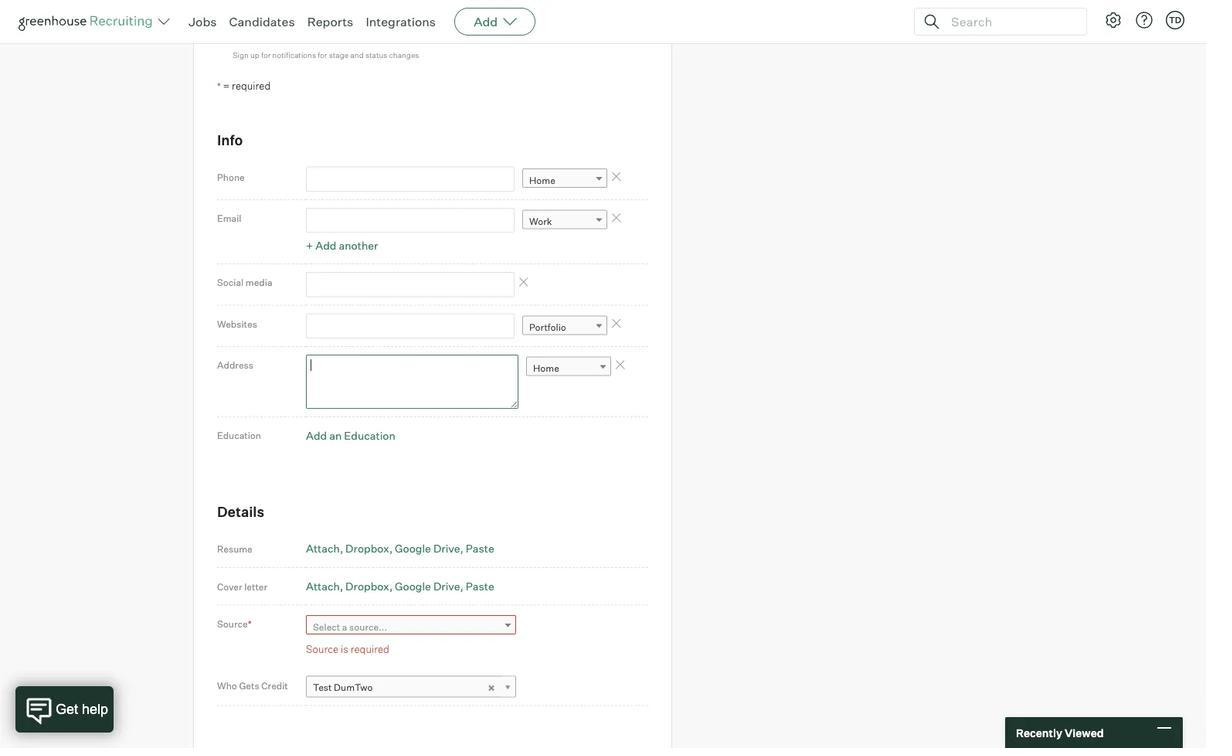 Task type: locate. For each thing, give the bounding box(es) containing it.
0 vertical spatial dropbox link
[[346, 542, 393, 555]]

up
[[250, 50, 260, 60]]

google
[[395, 542, 431, 555], [395, 579, 431, 593]]

None text field
[[306, 208, 515, 233], [306, 355, 519, 409], [306, 208, 515, 233], [306, 355, 519, 409]]

1 horizontal spatial education
[[344, 429, 396, 442]]

add for add
[[474, 14, 498, 29]]

dropbox
[[346, 542, 389, 555], [346, 579, 389, 593]]

paste for resume
[[466, 542, 494, 555]]

2 dropbox link from the top
[[346, 579, 393, 593]]

education
[[344, 429, 396, 442], [217, 430, 261, 441]]

paste for cover letter
[[466, 579, 494, 593]]

home link for address
[[526, 357, 611, 379]]

select
[[313, 621, 340, 633]]

0 vertical spatial google
[[395, 542, 431, 555]]

another
[[339, 239, 378, 252]]

1 vertical spatial dropbox
[[346, 579, 389, 593]]

+ add another
[[306, 239, 378, 252]]

candidates link
[[229, 14, 295, 29]]

recently viewed
[[1016, 726, 1104, 739]]

1 vertical spatial paste link
[[466, 579, 494, 593]]

0 vertical spatial attach dropbox google drive paste
[[306, 542, 494, 555]]

2 drive from the top
[[433, 579, 460, 593]]

2 google drive link from the top
[[395, 579, 464, 593]]

add an education
[[306, 429, 396, 442]]

0 vertical spatial add
[[474, 14, 498, 29]]

gets
[[239, 680, 259, 692]]

0 vertical spatial source
[[217, 618, 248, 630]]

0 vertical spatial paste link
[[466, 542, 494, 555]]

2 attach link from the top
[[306, 579, 343, 593]]

attach
[[306, 542, 340, 555], [306, 579, 340, 593]]

2 vertical spatial add
[[306, 429, 327, 442]]

1 dropbox from the top
[[346, 542, 389, 555]]

info
[[217, 131, 243, 148]]

1 vertical spatial drive
[[433, 579, 460, 593]]

social media
[[217, 277, 272, 288]]

stage
[[329, 50, 349, 60]]

home
[[529, 174, 556, 186], [533, 363, 559, 374]]

paste link
[[466, 542, 494, 555], [466, 579, 494, 593]]

candidates
[[229, 14, 295, 29]]

0 vertical spatial attach link
[[306, 542, 343, 555]]

1 attach from the top
[[306, 542, 340, 555]]

for left stage
[[318, 50, 327, 60]]

1 vertical spatial dropbox link
[[346, 579, 393, 593]]

attach dropbox google drive paste
[[306, 542, 494, 555], [306, 579, 494, 593]]

1 google drive link from the top
[[395, 542, 464, 555]]

required right =
[[232, 79, 271, 91]]

1 vertical spatial google drive link
[[395, 579, 464, 593]]

source left "is"
[[306, 643, 339, 655]]

add
[[474, 14, 498, 29], [316, 239, 337, 252], [306, 429, 327, 442]]

and
[[350, 50, 364, 60]]

dropbox link for cover letter
[[346, 579, 393, 593]]

2 paste from the top
[[466, 579, 494, 593]]

home link up work link
[[522, 169, 607, 191]]

1 vertical spatial attach dropbox google drive paste
[[306, 579, 494, 593]]

1 vertical spatial paste
[[466, 579, 494, 593]]

paste link for cover letter
[[466, 579, 494, 593]]

1 google from the top
[[395, 542, 431, 555]]

* left =
[[217, 80, 221, 91]]

work
[[529, 216, 552, 227]]

1 vertical spatial attach link
[[306, 579, 343, 593]]

1 vertical spatial *
[[248, 618, 252, 630]]

0 vertical spatial attach
[[306, 542, 340, 555]]

0 vertical spatial required
[[232, 79, 271, 91]]

attach for cover letter
[[306, 579, 340, 593]]

add inside add popup button
[[474, 14, 498, 29]]

test dumtwo
[[313, 682, 373, 693]]

attach link for cover letter
[[306, 579, 343, 593]]

source
[[217, 618, 248, 630], [306, 643, 339, 655]]

0 vertical spatial dropbox
[[346, 542, 389, 555]]

=
[[223, 79, 230, 91]]

1 horizontal spatial *
[[248, 618, 252, 630]]

attach dropbox google drive paste for cover letter
[[306, 579, 494, 593]]

drive for resume
[[433, 542, 460, 555]]

drive
[[433, 542, 460, 555], [433, 579, 460, 593]]

* down the letter in the left of the page
[[248, 618, 252, 630]]

0 vertical spatial *
[[217, 80, 221, 91]]

attach link for resume
[[306, 542, 343, 555]]

0 vertical spatial home link
[[522, 169, 607, 191]]

attach link
[[306, 542, 343, 555], [306, 579, 343, 593]]

dumtwo
[[334, 682, 373, 693]]

test dumtwo link
[[306, 676, 516, 698]]

0 horizontal spatial source
[[217, 618, 248, 630]]

2 attach from the top
[[306, 579, 340, 593]]

jobs link
[[189, 14, 217, 29]]

*
[[217, 80, 221, 91], [248, 618, 252, 630]]

1 attach dropbox google drive paste from the top
[[306, 542, 494, 555]]

0 horizontal spatial *
[[217, 80, 221, 91]]

None text field
[[218, 0, 481, 11], [306, 166, 515, 192], [306, 272, 515, 297], [306, 313, 515, 338], [218, 0, 481, 11], [306, 166, 515, 192], [306, 272, 515, 297], [306, 313, 515, 338]]

source down cover
[[217, 618, 248, 630]]

media
[[246, 277, 272, 288]]

add an education link
[[306, 429, 396, 442]]

required down source...
[[351, 643, 389, 655]]

attach dropbox google drive paste for resume
[[306, 542, 494, 555]]

details
[[217, 503, 264, 520]]

required
[[232, 79, 271, 91], [351, 643, 389, 655]]

2 paste link from the top
[[466, 579, 494, 593]]

1 horizontal spatial required
[[351, 643, 389, 655]]

resume
[[217, 543, 253, 555]]

source for source *
[[217, 618, 248, 630]]

work link
[[522, 210, 607, 232]]

greenhouse recruiting image
[[19, 12, 158, 31]]

1 paste from the top
[[466, 542, 494, 555]]

0 horizontal spatial required
[[232, 79, 271, 91]]

2 google from the top
[[395, 579, 431, 593]]

1 horizontal spatial for
[[318, 50, 327, 60]]

1 attach link from the top
[[306, 542, 343, 555]]

phone
[[217, 171, 245, 183]]

email
[[217, 212, 241, 224]]

attach for resume
[[306, 542, 340, 555]]

home up work
[[529, 174, 556, 186]]

0 vertical spatial paste
[[466, 542, 494, 555]]

credit
[[261, 680, 288, 692]]

education down address
[[217, 430, 261, 441]]

1 vertical spatial home
[[533, 363, 559, 374]]

1 dropbox link from the top
[[346, 542, 393, 555]]

dropbox link
[[346, 542, 393, 555], [346, 579, 393, 593]]

integrations
[[366, 14, 436, 29]]

jobs
[[189, 14, 217, 29]]

reports
[[307, 14, 353, 29]]

1 vertical spatial source
[[306, 643, 339, 655]]

1 paste link from the top
[[466, 542, 494, 555]]

0 vertical spatial drive
[[433, 542, 460, 555]]

2 dropbox from the top
[[346, 579, 389, 593]]

home link down portfolio link
[[526, 357, 611, 379]]

1 horizontal spatial source
[[306, 643, 339, 655]]

paste
[[466, 542, 494, 555], [466, 579, 494, 593]]

a
[[342, 621, 347, 633]]

home down the portfolio
[[533, 363, 559, 374]]

1 vertical spatial home link
[[526, 357, 611, 379]]

dropbox for resume
[[346, 542, 389, 555]]

drive for cover letter
[[433, 579, 460, 593]]

who
[[217, 680, 237, 692]]

home link
[[522, 169, 607, 191], [526, 357, 611, 379]]

0 vertical spatial home
[[529, 174, 556, 186]]

for right 'up'
[[261, 50, 271, 60]]

reports link
[[307, 14, 353, 29]]

0 vertical spatial google drive link
[[395, 542, 464, 555]]

for
[[261, 50, 271, 60], [318, 50, 327, 60]]

google drive link for cover letter
[[395, 579, 464, 593]]

2 attach dropbox google drive paste from the top
[[306, 579, 494, 593]]

1 vertical spatial attach
[[306, 579, 340, 593]]

0 horizontal spatial for
[[261, 50, 271, 60]]

+ add another link
[[306, 239, 378, 252]]

education right an
[[344, 429, 396, 442]]

google drive link
[[395, 542, 464, 555], [395, 579, 464, 593]]

1 drive from the top
[[433, 542, 460, 555]]

follow prospect sign up for notifications for stage and status changes
[[233, 31, 419, 60]]

1 vertical spatial required
[[351, 643, 389, 655]]

1 vertical spatial google
[[395, 579, 431, 593]]



Task type: vqa. For each thing, say whether or not it's contained in the screenshot.
the bottommost Attach Dropbox Google Drive Paste
yes



Task type: describe. For each thing, give the bounding box(es) containing it.
0 horizontal spatial education
[[217, 430, 261, 441]]

home for phone
[[529, 174, 556, 186]]

required for source is required
[[351, 643, 389, 655]]

Search text field
[[948, 10, 1073, 33]]

dropbox link for resume
[[346, 542, 393, 555]]

source *
[[217, 618, 252, 630]]

google for cover letter
[[395, 579, 431, 593]]

source is required
[[306, 643, 389, 655]]

letter
[[244, 581, 268, 592]]

home link for phone
[[522, 169, 607, 191]]

add for add an education
[[306, 429, 327, 442]]

social
[[217, 277, 244, 288]]

+
[[306, 239, 313, 252]]

1 vertical spatial add
[[316, 239, 337, 252]]

prospect
[[265, 31, 303, 42]]

configure image
[[1104, 11, 1123, 29]]

recently
[[1016, 726, 1063, 739]]

td button
[[1166, 11, 1185, 29]]

* inside * = required
[[217, 80, 221, 91]]

follow
[[235, 31, 263, 42]]

address
[[217, 359, 253, 371]]

sign
[[233, 50, 249, 60]]

websites
[[217, 318, 257, 330]]

td
[[1169, 15, 1182, 25]]

2 for from the left
[[318, 50, 327, 60]]

portfolio link
[[522, 316, 607, 338]]

integrations link
[[366, 14, 436, 29]]

source for source is required
[[306, 643, 339, 655]]

paste link for resume
[[466, 542, 494, 555]]

1 for from the left
[[261, 50, 271, 60]]

google drive link for resume
[[395, 542, 464, 555]]

is
[[341, 643, 348, 655]]

an
[[329, 429, 342, 442]]

td button
[[1163, 8, 1188, 32]]

cover letter
[[217, 581, 268, 592]]

select a source...
[[313, 621, 387, 633]]

notifications
[[273, 50, 316, 60]]

select a source... link
[[306, 615, 516, 638]]

home for address
[[533, 363, 559, 374]]

* = required
[[217, 79, 271, 91]]

who gets credit
[[217, 680, 288, 692]]

portfolio
[[529, 321, 566, 333]]

dropbox for cover letter
[[346, 579, 389, 593]]

google for resume
[[395, 542, 431, 555]]

source...
[[349, 621, 387, 633]]

status
[[365, 50, 387, 60]]

add button
[[455, 8, 536, 36]]

changes
[[389, 50, 419, 60]]

required for * = required
[[232, 79, 271, 91]]

cover
[[217, 581, 242, 592]]

viewed
[[1065, 726, 1104, 739]]

test
[[313, 682, 332, 693]]



